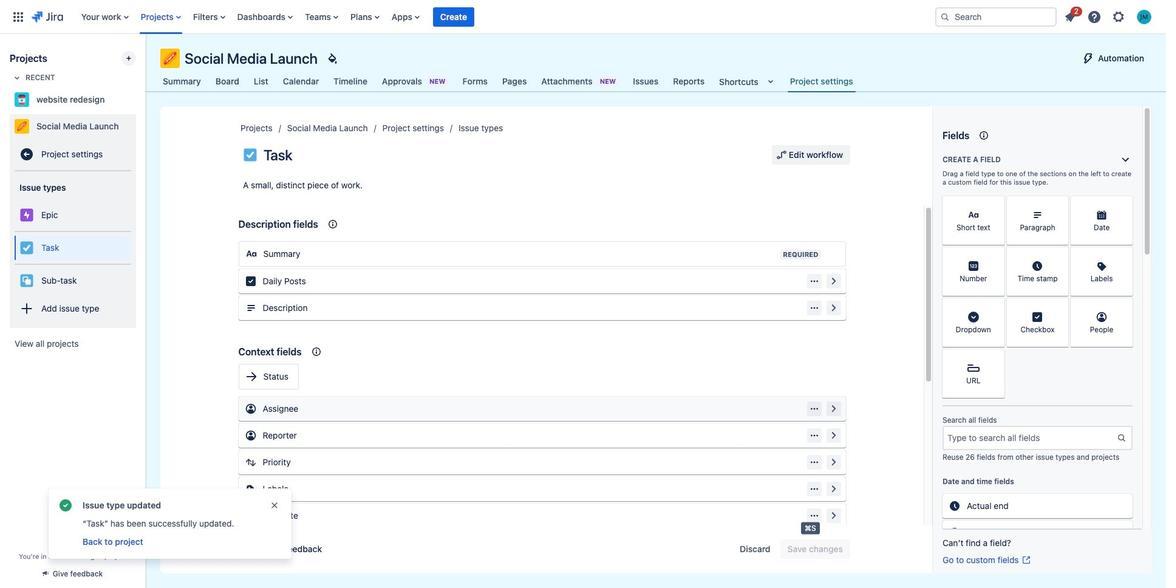 Task type: locate. For each thing, give the bounding box(es) containing it.
more actions for labels image
[[810, 484, 819, 494]]

due date - open field configuration image
[[827, 509, 841, 523]]

Search field
[[936, 7, 1057, 26]]

group
[[772, 145, 851, 165], [15, 171, 131, 328], [15, 231, 131, 264], [733, 540, 851, 559]]

create project image
[[124, 53, 134, 63]]

1 horizontal spatial list item
[[1060, 5, 1083, 26]]

more information about the fields image
[[977, 128, 992, 143]]

None search field
[[936, 7, 1057, 26]]

sidebar navigation image
[[132, 49, 159, 73]]

0 horizontal spatial list
[[75, 0, 926, 34]]

more information image
[[989, 197, 1004, 212], [989, 248, 1004, 263], [1117, 300, 1132, 314]]

2 vertical spatial more information image
[[1117, 300, 1132, 314]]

more actions for assignee image
[[810, 404, 819, 414]]

this link will be opened in a new tab image
[[1022, 555, 1031, 565]]

list
[[75, 0, 926, 34], [1060, 5, 1159, 28]]

jira image
[[32, 9, 63, 24], [32, 9, 63, 24]]

context fields element
[[234, 335, 851, 588]]

dismiss image
[[270, 501, 279, 510]]

more information image
[[1053, 197, 1068, 212], [1117, 197, 1132, 212], [1053, 248, 1068, 263], [989, 300, 1004, 314], [1053, 300, 1068, 314]]

appswitcher icon image
[[11, 9, 26, 24]]

more actions for reporter image
[[810, 431, 819, 440]]

add to starred image
[[132, 119, 147, 134]]

more actions for description image
[[810, 303, 819, 313]]

daily posts - open field configuration image
[[827, 274, 841, 289]]

more actions for due date image
[[810, 511, 819, 521]]

more information about the context fields image
[[309, 344, 324, 359]]

banner
[[0, 0, 1167, 34]]

0 horizontal spatial list item
[[433, 0, 474, 34]]

1 vertical spatial more information image
[[989, 248, 1004, 263]]

list item
[[433, 0, 474, 34], [1060, 5, 1083, 26]]

description fields element
[[234, 207, 851, 325]]

settings image
[[1112, 9, 1126, 24]]

tab list
[[153, 70, 863, 92]]

add to starred image
[[132, 92, 147, 107]]

tooltip
[[801, 523, 820, 534]]



Task type: describe. For each thing, give the bounding box(es) containing it.
list item inside list
[[1060, 5, 1083, 26]]

more information about the context fields image
[[326, 217, 340, 231]]

more actions for daily posts image
[[810, 276, 819, 286]]

labels - open field configuration image
[[827, 482, 841, 496]]

issue type icon image
[[243, 148, 258, 162]]

set project background image
[[325, 51, 340, 66]]

collapse recent projects image
[[10, 70, 24, 85]]

reporter - open field configuration image
[[827, 428, 841, 443]]

Type to search all fields text field
[[944, 427, 1117, 449]]

add issue type image
[[19, 301, 34, 316]]

more actions for priority image
[[810, 458, 819, 467]]

description - open field configuration image
[[827, 301, 841, 315]]

0 vertical spatial more information image
[[989, 197, 1004, 212]]

primary element
[[7, 0, 926, 34]]

your profile and settings image
[[1137, 9, 1152, 24]]

1 horizontal spatial list
[[1060, 5, 1159, 28]]

help image
[[1088, 9, 1102, 24]]

notifications image
[[1063, 9, 1078, 24]]

success image
[[58, 498, 73, 513]]

priority - open field configuration image
[[827, 455, 841, 470]]

automation image
[[1081, 51, 1096, 66]]

search image
[[941, 12, 950, 22]]

assignee - open field configuration image
[[827, 402, 841, 416]]



Task type: vqa. For each thing, say whether or not it's contained in the screenshot.
ago to the middle
no



